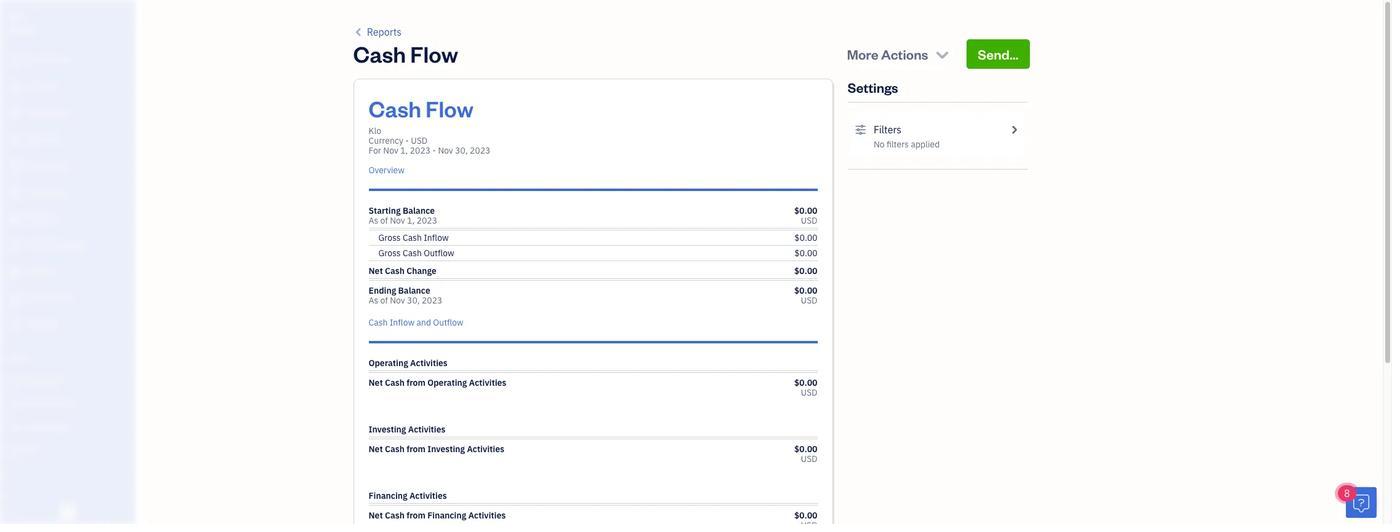 Task type: describe. For each thing, give the bounding box(es) containing it.
1, inside cash flow klo currency - usd for nov 1, 2023 - nov 30, 2023
[[400, 145, 408, 156]]

chevrondown image
[[934, 46, 951, 63]]

apps link
[[3, 348, 132, 370]]

resource center badge image
[[1346, 488, 1377, 518]]

actions
[[881, 46, 928, 63]]

team members link
[[3, 371, 132, 392]]

1 horizontal spatial settings
[[848, 79, 898, 96]]

reports button
[[353, 25, 402, 39]]

0 horizontal spatial financing
[[369, 491, 408, 502]]

owner
[[10, 25, 34, 34]]

from for operating
[[407, 378, 426, 389]]

cash for net cash change
[[385, 266, 405, 277]]

1 vertical spatial investing
[[428, 444, 465, 455]]

usd for net cash from operating activities
[[801, 387, 818, 399]]

send…
[[978, 46, 1019, 63]]

members
[[30, 376, 63, 386]]

items and services
[[9, 399, 74, 409]]

as for starting balance
[[369, 215, 378, 226]]

$0.00 usd for net cash from operating activities
[[794, 378, 818, 399]]

gross cash outflow
[[379, 248, 454, 259]]

0 horizontal spatial -
[[406, 135, 409, 146]]

klo inside cash flow klo currency - usd for nov 1, 2023 - nov 30, 2023
[[369, 125, 381, 137]]

30, inside cash flow klo currency - usd for nov 1, 2023 - nov 30, 2023
[[455, 145, 468, 156]]

more actions
[[847, 46, 928, 63]]

cash inflow and outflow
[[369, 317, 464, 328]]

items
[[9, 399, 28, 409]]

items and services link
[[3, 394, 132, 415]]

2023 inside the 'starting balance as of nov 1, 2023'
[[417, 215, 437, 226]]

$0.00 usd for starting balance
[[794, 205, 818, 226]]

ending
[[369, 285, 396, 296]]

gross for gross cash outflow
[[379, 248, 401, 259]]

estimate image
[[8, 108, 23, 120]]

settings link
[[3, 439, 132, 461]]

services
[[44, 399, 74, 409]]

net cash change
[[369, 266, 437, 277]]

net cash from financing activities
[[369, 510, 506, 522]]

cash for gross cash inflow
[[403, 232, 422, 244]]

starting
[[369, 205, 401, 216]]

klo inside klo owner
[[10, 11, 23, 23]]

0 vertical spatial and
[[417, 317, 431, 328]]

cash for net cash from operating activities
[[385, 378, 405, 389]]

settings inside 'settings' link
[[9, 445, 37, 455]]

$0.00 usd for ending balance
[[794, 285, 818, 306]]

chevronleft image
[[353, 25, 365, 39]]

overview
[[369, 165, 405, 176]]

net cash from investing activities
[[369, 444, 504, 455]]

expense image
[[8, 187, 23, 199]]

net cash from operating activities
[[369, 378, 507, 389]]

team members
[[9, 376, 63, 386]]

cash inside cash flow klo currency - usd for nov 1, 2023 - nov 30, 2023
[[369, 94, 421, 123]]

8 button
[[1338, 486, 1377, 518]]

of for starting
[[380, 215, 388, 226]]

$0.00 usd for net cash from investing activities
[[794, 444, 818, 465]]

money image
[[8, 266, 23, 279]]

flow for cash flow
[[410, 39, 458, 68]]

balance for 1,
[[403, 205, 435, 216]]

ending balance as of nov 30, 2023
[[369, 285, 443, 306]]

invoice image
[[8, 134, 23, 146]]

settings image
[[855, 122, 867, 137]]

cash down reports
[[353, 39, 406, 68]]

balance for 30,
[[398, 285, 430, 296]]

1 horizontal spatial operating
[[428, 378, 467, 389]]

cash for gross cash outflow
[[403, 248, 422, 259]]

bank
[[9, 422, 27, 432]]

nov inside ending balance as of nov 30, 2023
[[390, 295, 405, 306]]

operating activities
[[369, 358, 448, 369]]

payment image
[[8, 161, 23, 173]]

for
[[369, 145, 381, 156]]

as for ending balance
[[369, 295, 378, 306]]

freshbooks image
[[58, 505, 77, 520]]



Task type: locate. For each thing, give the bounding box(es) containing it.
from for investing
[[407, 444, 426, 455]]

nov inside the 'starting balance as of nov 1, 2023'
[[390, 215, 405, 226]]

0 vertical spatial investing
[[369, 424, 406, 435]]

inflow down ending balance as of nov 30, 2023
[[390, 317, 415, 328]]

cash for net cash from financing activities
[[385, 510, 405, 522]]

usd for starting balance
[[801, 215, 818, 226]]

-
[[406, 135, 409, 146], [433, 145, 436, 156]]

cash up gross cash outflow
[[403, 232, 422, 244]]

$0.00
[[794, 205, 818, 216], [795, 232, 818, 244], [795, 248, 818, 259], [794, 266, 818, 277], [794, 285, 818, 296], [794, 378, 818, 389], [794, 444, 818, 455], [794, 510, 818, 522]]

3 from from the top
[[407, 510, 426, 522]]

investing down 'investing activities'
[[428, 444, 465, 455]]

net down 'investing activities'
[[369, 444, 383, 455]]

1 $0.00 usd from the top
[[794, 205, 818, 226]]

0 horizontal spatial settings
[[9, 445, 37, 455]]

usd for ending balance
[[801, 295, 818, 306]]

1 vertical spatial operating
[[428, 378, 467, 389]]

3 $0.00 usd from the top
[[794, 378, 818, 399]]

investing
[[369, 424, 406, 435], [428, 444, 465, 455]]

send… button
[[967, 39, 1030, 69]]

0 vertical spatial outflow
[[424, 248, 454, 259]]

reports
[[367, 26, 402, 38]]

nov right currency
[[438, 145, 453, 156]]

2023
[[410, 145, 431, 156], [470, 145, 491, 156], [417, 215, 437, 226], [422, 295, 443, 306]]

30,
[[455, 145, 468, 156], [407, 295, 420, 306]]

cash down operating activities
[[385, 378, 405, 389]]

cash down financing activities
[[385, 510, 405, 522]]

1 vertical spatial outflow
[[433, 317, 464, 328]]

0 horizontal spatial and
[[30, 399, 43, 409]]

net for net cash from investing activities
[[369, 444, 383, 455]]

net down financing activities
[[369, 510, 383, 522]]

balance
[[403, 205, 435, 216], [398, 285, 430, 296]]

2 as from the top
[[369, 295, 378, 306]]

0 vertical spatial as
[[369, 215, 378, 226]]

klo up for
[[369, 125, 381, 137]]

of inside ending balance as of nov 30, 2023
[[380, 295, 388, 306]]

operating down operating activities
[[428, 378, 467, 389]]

1 vertical spatial and
[[30, 399, 43, 409]]

more
[[847, 46, 879, 63]]

from for financing
[[407, 510, 426, 522]]

$0.00 usd
[[794, 205, 818, 226], [794, 285, 818, 306], [794, 378, 818, 399], [794, 444, 818, 465]]

usd inside cash flow klo currency - usd for nov 1, 2023 - nov 30, 2023
[[411, 135, 428, 146]]

cash down ending
[[369, 317, 388, 328]]

cash flow
[[353, 39, 458, 68]]

klo owner
[[10, 11, 34, 34]]

bank connections
[[9, 422, 72, 432]]

2 $0.00 usd from the top
[[794, 285, 818, 306]]

from down 'investing activities'
[[407, 444, 426, 455]]

0 horizontal spatial inflow
[[390, 317, 415, 328]]

of inside the 'starting balance as of nov 1, 2023'
[[380, 215, 388, 226]]

of down net cash change
[[380, 295, 388, 306]]

and down ending balance as of nov 30, 2023
[[417, 317, 431, 328]]

nov
[[383, 145, 398, 156], [438, 145, 453, 156], [390, 215, 405, 226], [390, 295, 405, 306]]

klo up owner
[[10, 11, 23, 23]]

settings
[[848, 79, 898, 96], [9, 445, 37, 455]]

bank connections link
[[3, 416, 132, 438]]

balance inside the 'starting balance as of nov 1, 2023'
[[403, 205, 435, 216]]

connections
[[28, 422, 72, 432]]

1, inside the 'starting balance as of nov 1, 2023'
[[407, 215, 415, 226]]

1 horizontal spatial financing
[[428, 510, 466, 522]]

1 from from the top
[[407, 378, 426, 389]]

as
[[369, 215, 378, 226], [369, 295, 378, 306]]

klo
[[10, 11, 23, 23], [369, 125, 381, 137]]

change
[[407, 266, 437, 277]]

activities
[[410, 358, 448, 369], [469, 378, 507, 389], [408, 424, 446, 435], [467, 444, 504, 455], [410, 491, 447, 502], [468, 510, 506, 522]]

1 horizontal spatial klo
[[369, 125, 381, 137]]

net for net cash from operating activities
[[369, 378, 383, 389]]

net down operating activities
[[369, 378, 383, 389]]

1 vertical spatial inflow
[[390, 317, 415, 328]]

8
[[1344, 488, 1350, 500]]

nov up 'gross cash inflow' at the left top
[[390, 215, 405, 226]]

cash flow klo currency - usd for nov 1, 2023 - nov 30, 2023
[[369, 94, 491, 156]]

gross cash inflow
[[379, 232, 449, 244]]

0 vertical spatial from
[[407, 378, 426, 389]]

gross
[[379, 232, 401, 244], [379, 248, 401, 259]]

flow
[[410, 39, 458, 68], [426, 94, 474, 123]]

0 vertical spatial 1,
[[400, 145, 408, 156]]

financing activities
[[369, 491, 447, 502]]

and inside items and services link
[[30, 399, 43, 409]]

filters
[[887, 139, 909, 150]]

chevronright image
[[1009, 122, 1020, 137]]

cash up currency
[[369, 94, 421, 123]]

investing activities
[[369, 424, 446, 435]]

cash up ending
[[385, 266, 405, 277]]

1 vertical spatial flow
[[426, 94, 474, 123]]

gross down the 'starting balance as of nov 1, 2023'
[[379, 232, 401, 244]]

of up 'gross cash inflow' at the left top
[[380, 215, 388, 226]]

project image
[[8, 213, 23, 226]]

cash for net cash from investing activities
[[385, 444, 405, 455]]

no
[[874, 139, 885, 150]]

outflow up change
[[424, 248, 454, 259]]

0 horizontal spatial investing
[[369, 424, 406, 435]]

net for net cash from financing activities
[[369, 510, 383, 522]]

gross up net cash change
[[379, 248, 401, 259]]

1, up 'overview'
[[400, 145, 408, 156]]

from
[[407, 378, 426, 389], [407, 444, 426, 455], [407, 510, 426, 522]]

0 vertical spatial financing
[[369, 491, 408, 502]]

applied
[[911, 139, 940, 150]]

report image
[[8, 319, 23, 332]]

of
[[380, 215, 388, 226], [380, 295, 388, 306]]

dashboard image
[[8, 55, 23, 67]]

net
[[369, 266, 383, 277], [369, 378, 383, 389], [369, 444, 383, 455], [369, 510, 383, 522]]

client image
[[8, 81, 23, 93]]

1 horizontal spatial and
[[417, 317, 431, 328]]

1 vertical spatial from
[[407, 444, 426, 455]]

1, up 'gross cash inflow' at the left top
[[407, 215, 415, 226]]

balance down change
[[398, 285, 430, 296]]

0 vertical spatial inflow
[[424, 232, 449, 244]]

outflow
[[424, 248, 454, 259], [433, 317, 464, 328]]

flow inside cash flow klo currency - usd for nov 1, 2023 - nov 30, 2023
[[426, 94, 474, 123]]

2 vertical spatial from
[[407, 510, 426, 522]]

1 vertical spatial klo
[[369, 125, 381, 137]]

cash
[[353, 39, 406, 68], [369, 94, 421, 123], [403, 232, 422, 244], [403, 248, 422, 259], [385, 266, 405, 277], [369, 317, 388, 328], [385, 378, 405, 389], [385, 444, 405, 455], [385, 510, 405, 522]]

as down 'overview'
[[369, 215, 378, 226]]

financing
[[369, 491, 408, 502], [428, 510, 466, 522]]

0 vertical spatial flow
[[410, 39, 458, 68]]

from down financing activities
[[407, 510, 426, 522]]

apps
[[9, 354, 28, 363]]

settings down more
[[848, 79, 898, 96]]

no filters applied
[[874, 139, 940, 150]]

30, inside ending balance as of nov 30, 2023
[[407, 295, 420, 306]]

inflow
[[424, 232, 449, 244], [390, 317, 415, 328]]

0 vertical spatial 30,
[[455, 145, 468, 156]]

filters
[[874, 124, 902, 136]]

2 gross from the top
[[379, 248, 401, 259]]

net up ending
[[369, 266, 383, 277]]

nov right for
[[383, 145, 398, 156]]

from down operating activities
[[407, 378, 426, 389]]

operating
[[369, 358, 408, 369], [428, 378, 467, 389]]

0 vertical spatial balance
[[403, 205, 435, 216]]

1 vertical spatial gross
[[379, 248, 401, 259]]

gross for gross cash inflow
[[379, 232, 401, 244]]

1 vertical spatial balance
[[398, 285, 430, 296]]

0 vertical spatial settings
[[848, 79, 898, 96]]

cash down 'investing activities'
[[385, 444, 405, 455]]

investing up net cash from investing activities in the left of the page
[[369, 424, 406, 435]]

financing down financing activities
[[428, 510, 466, 522]]

operating down cash inflow and outflow
[[369, 358, 408, 369]]

0 vertical spatial operating
[[369, 358, 408, 369]]

0 vertical spatial gross
[[379, 232, 401, 244]]

1 net from the top
[[369, 266, 383, 277]]

1 horizontal spatial investing
[[428, 444, 465, 455]]

flow for cash flow klo currency - usd for nov 1, 2023 - nov 30, 2023
[[426, 94, 474, 123]]

of for ending
[[380, 295, 388, 306]]

1 horizontal spatial -
[[433, 145, 436, 156]]

0 horizontal spatial operating
[[369, 358, 408, 369]]

usd for net cash from investing activities
[[801, 454, 818, 465]]

1 vertical spatial 30,
[[407, 295, 420, 306]]

1 vertical spatial settings
[[9, 445, 37, 455]]

4 net from the top
[[369, 510, 383, 522]]

2 of from the top
[[380, 295, 388, 306]]

as inside ending balance as of nov 30, 2023
[[369, 295, 378, 306]]

currency
[[369, 135, 403, 146]]

and
[[417, 317, 431, 328], [30, 399, 43, 409]]

1,
[[400, 145, 408, 156], [407, 215, 415, 226]]

1 vertical spatial of
[[380, 295, 388, 306]]

team
[[9, 376, 29, 386]]

1 of from the top
[[380, 215, 388, 226]]

2023 inside ending balance as of nov 30, 2023
[[422, 295, 443, 306]]

1 gross from the top
[[379, 232, 401, 244]]

1 vertical spatial financing
[[428, 510, 466, 522]]

1 vertical spatial 1,
[[407, 215, 415, 226]]

inflow up gross cash outflow
[[424, 232, 449, 244]]

0 vertical spatial of
[[380, 215, 388, 226]]

0 horizontal spatial klo
[[10, 11, 23, 23]]

timer image
[[8, 240, 23, 252]]

balance inside ending balance as of nov 30, 2023
[[398, 285, 430, 296]]

as inside the 'starting balance as of nov 1, 2023'
[[369, 215, 378, 226]]

3 net from the top
[[369, 444, 383, 455]]

1 vertical spatial as
[[369, 295, 378, 306]]

outflow down ending balance as of nov 30, 2023
[[433, 317, 464, 328]]

net for net cash change
[[369, 266, 383, 277]]

as down net cash change
[[369, 295, 378, 306]]

1 as from the top
[[369, 215, 378, 226]]

1 horizontal spatial 30,
[[455, 145, 468, 156]]

more actions button
[[836, 39, 962, 69]]

financing up net cash from financing activities
[[369, 491, 408, 502]]

starting balance as of nov 1, 2023
[[369, 205, 437, 226]]

settings down bank
[[9, 445, 37, 455]]

1 horizontal spatial inflow
[[424, 232, 449, 244]]

2 from from the top
[[407, 444, 426, 455]]

nov up cash inflow and outflow
[[390, 295, 405, 306]]

usd
[[411, 135, 428, 146], [801, 215, 818, 226], [801, 295, 818, 306], [801, 387, 818, 399], [801, 454, 818, 465]]

0 horizontal spatial 30,
[[407, 295, 420, 306]]

and right items at the bottom of page
[[30, 399, 43, 409]]

cash down 'gross cash inflow' at the left top
[[403, 248, 422, 259]]

2 net from the top
[[369, 378, 383, 389]]

main element
[[0, 0, 166, 525]]

4 $0.00 usd from the top
[[794, 444, 818, 465]]

balance up 'gross cash inflow' at the left top
[[403, 205, 435, 216]]

chart image
[[8, 293, 23, 305]]

0 vertical spatial klo
[[10, 11, 23, 23]]



Task type: vqa. For each thing, say whether or not it's contained in the screenshot.
Works
no



